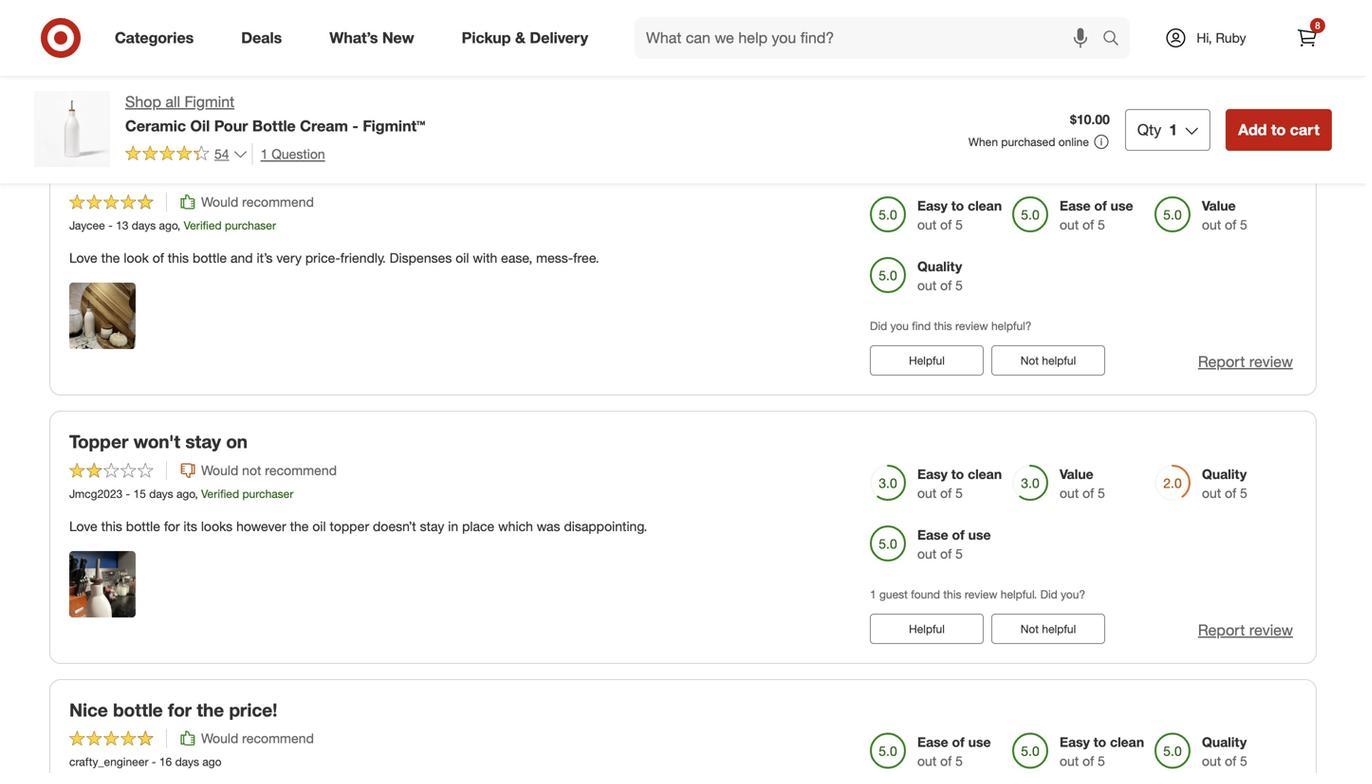 Task type: locate. For each thing, give the bounding box(es) containing it.
for up 16
[[168, 699, 192, 721]]

days right 16
[[175, 755, 199, 769]]

1 helpful from the top
[[909, 354, 945, 368]]

looks
[[201, 518, 233, 535]]

topper
[[69, 431, 129, 453]]

1 inside 1 question link
[[261, 146, 268, 162]]

this for topper won't stay on
[[944, 587, 962, 602]]

2 report from the top
[[1199, 621, 1246, 640]]

take
[[203, 89, 228, 106]]

1 horizontal spatial 1
[[870, 587, 877, 602]]

not helpful button for topper won't stay on
[[992, 614, 1106, 644]]

2 find from the top
[[912, 319, 931, 333]]

which
[[498, 518, 533, 535]]

purchased
[[1002, 135, 1056, 149]]

0 horizontal spatial stay
[[185, 431, 221, 453]]

2 vertical spatial would recommend
[[201, 731, 314, 747]]

0 vertical spatial verified
[[184, 218, 222, 232]]

1 not helpful from the top
[[1021, 354, 1077, 368]]

1 vertical spatial nice
[[69, 699, 108, 721]]

0 vertical spatial on
[[350, 89, 365, 106]]

0 vertical spatial for
[[164, 518, 180, 535]]

1 report from the top
[[1199, 353, 1246, 371]]

helpful
[[1043, 354, 1077, 368], [1043, 622, 1077, 636]]

15
[[133, 487, 146, 501]]

oil inside shop all figmint ceramic oil pour bottle cream - figmint™
[[190, 117, 210, 135]]

not
[[180, 89, 199, 106], [242, 462, 261, 479]]

1 vertical spatial figmint
[[69, 162, 133, 184]]

1 helpful from the top
[[1043, 354, 1077, 368]]

you for oil keeper
[[891, 50, 909, 65]]

not
[[1021, 354, 1039, 368], [1021, 622, 1039, 636]]

quality out of 5
[[918, 258, 963, 294], [1203, 466, 1248, 501], [1203, 734, 1248, 770]]

2 guest review image 1 of 1, zoom in image from the top
[[69, 551, 136, 618]]

clean
[[968, 197, 1002, 214], [968, 466, 1002, 482], [1111, 734, 1145, 751]]

oil left keeper
[[69, 2, 93, 24]]

1 vertical spatial verified
[[201, 487, 239, 501]]

ago up its
[[177, 487, 195, 501]]

easy
[[918, 197, 948, 214], [918, 466, 948, 482], [1060, 734, 1090, 751]]

not up however
[[242, 462, 261, 479]]

, for won't
[[195, 487, 198, 501]]

1 vertical spatial helpful button
[[870, 614, 984, 644]]

did for figmint fabulous!
[[870, 319, 888, 333]]

doesn't
[[373, 518, 416, 535]]

days right 15
[[149, 487, 173, 501]]

did for oil keeper
[[870, 50, 888, 65]]

helpful for topper won't stay on
[[909, 622, 945, 636]]

report for figmint fabulous!
[[1199, 353, 1246, 371]]

easy to clean out of 5 for figmint fabulous!
[[918, 197, 1002, 233]]

this for oil keeper
[[934, 50, 953, 65]]

recommend down "price!"
[[242, 731, 314, 747]]

bottle
[[252, 117, 296, 135]]

deals
[[241, 29, 282, 47]]

not helpful
[[1021, 354, 1077, 368], [1021, 622, 1077, 636]]

0 vertical spatial easy
[[918, 197, 948, 214]]

nice bottle for the price!
[[69, 699, 278, 721]]

value
[[1203, 197, 1236, 214], [1060, 466, 1094, 482]]

love down "jaycee"
[[69, 250, 97, 266]]

nice for nice design, does not take up too much space on the counter.
[[69, 89, 96, 106]]

1 vertical spatial not
[[242, 462, 261, 479]]

stay right won't
[[185, 431, 221, 453]]

1 horizontal spatial oil
[[190, 117, 210, 135]]

the left the look
[[101, 250, 120, 266]]

0 horizontal spatial value out of 5
[[1060, 466, 1106, 501]]

1 vertical spatial oil
[[190, 117, 210, 135]]

on up would not recommend
[[226, 431, 248, 453]]

, for fabulous!
[[177, 218, 181, 232]]

1 vertical spatial find
[[912, 319, 931, 333]]

1 vertical spatial helpful
[[909, 622, 945, 636]]

purchaser
[[225, 218, 276, 232], [242, 487, 294, 501]]

bottle up crafty_engineer - 16 days ago
[[113, 699, 163, 721]]

categories link
[[99, 17, 218, 59]]

1 horizontal spatial ,
[[195, 487, 198, 501]]

0 vertical spatial find
[[912, 50, 931, 65]]

54
[[215, 145, 229, 162]]

0 vertical spatial helpful
[[1043, 354, 1077, 368]]

2 would recommend from the top
[[201, 194, 314, 210]]

not for figmint fabulous!
[[1021, 354, 1039, 368]]

recommend down 1 question link
[[242, 194, 314, 210]]

oil keeper
[[69, 2, 157, 24]]

1 vertical spatial use
[[969, 527, 991, 543]]

the
[[369, 89, 388, 106], [101, 250, 120, 266], [290, 518, 309, 535], [197, 699, 224, 721]]

nice
[[69, 89, 96, 106], [69, 699, 108, 721]]

1 vertical spatial did
[[870, 319, 888, 333]]

purchaser down would not recommend
[[242, 487, 294, 501]]

1 vertical spatial report review button
[[1199, 620, 1294, 641]]

54 link
[[125, 143, 248, 166]]

recommend up much
[[242, 33, 314, 50]]

2 you from the top
[[891, 319, 909, 333]]

1 vertical spatial on
[[226, 431, 248, 453]]

0 vertical spatial report
[[1199, 353, 1246, 371]]

2 nice from the top
[[69, 699, 108, 721]]

2 vertical spatial clean
[[1111, 734, 1145, 751]]

1 would from the top
[[201, 33, 238, 50]]

0 vertical spatial would recommend
[[201, 33, 314, 50]]

1 vertical spatial 1
[[261, 146, 268, 162]]

2 not from the top
[[1021, 622, 1039, 636]]

1 you from the top
[[891, 50, 909, 65]]

friendly.
[[341, 250, 386, 266]]

1 vertical spatial helpful
[[1043, 622, 1077, 636]]

figmint up "jaycee"
[[69, 162, 133, 184]]

2 love from the top
[[69, 518, 97, 535]]

0 horizontal spatial oil
[[313, 518, 326, 535]]

add to cart button
[[1226, 109, 1333, 151]]

1 guest review image 1 of 1, zoom in image from the top
[[69, 283, 136, 349]]

2 vertical spatial 1
[[870, 587, 877, 602]]

free.
[[573, 250, 600, 266]]

quality out of 5 for easy to clean out of 5
[[1203, 734, 1248, 770]]

guest
[[880, 587, 908, 602]]

1 vertical spatial for
[[168, 699, 192, 721]]

1 horizontal spatial not
[[242, 462, 261, 479]]

oil left topper
[[313, 518, 326, 535]]

figmint up pour on the left top of the page
[[185, 93, 235, 111]]

the up figmint™
[[369, 89, 388, 106]]

1 vertical spatial days
[[149, 487, 173, 501]]

easy to clean out of 5
[[918, 197, 1002, 233], [918, 466, 1002, 501], [1060, 734, 1145, 770]]

1 vertical spatial quality out of 5
[[1203, 466, 1248, 501]]

bottle left and
[[193, 250, 227, 266]]

report
[[1199, 353, 1246, 371], [1199, 621, 1246, 640]]

oil left with
[[456, 250, 469, 266]]

would recommend for nice bottle for the price!
[[201, 731, 314, 747]]

- left 13
[[108, 218, 113, 232]]

to
[[1272, 120, 1286, 139], [952, 197, 965, 214], [952, 466, 965, 482], [1094, 734, 1107, 751]]

stay
[[185, 431, 221, 453], [420, 518, 445, 535]]

, up its
[[195, 487, 198, 501]]

1 helpful? from the top
[[992, 50, 1032, 65]]

crafty_engineer - 16 days ago
[[69, 755, 222, 769]]

2 would from the top
[[201, 194, 238, 210]]

quality out of 5 for value out of 5
[[1203, 466, 1248, 501]]

guest review image 1 of 1, zoom in image
[[69, 283, 136, 349], [69, 551, 136, 618]]

nice down ms
[[69, 89, 96, 106]]

0 horizontal spatial oil
[[69, 2, 93, 24]]

0 vertical spatial not helpful
[[1021, 354, 1077, 368]]

quality for value
[[1203, 466, 1247, 482]]

1 vertical spatial guest review image 1 of 1, zoom in image
[[69, 551, 136, 618]]

2 not helpful from the top
[[1021, 622, 1077, 636]]

1 find from the top
[[912, 50, 931, 65]]

2 helpful? from the top
[[992, 319, 1032, 333]]

guest review image 1 of 1, zoom in image down jmcg2023 in the left of the page
[[69, 551, 136, 618]]

price!
[[229, 699, 278, 721]]

0 vertical spatial helpful button
[[870, 346, 984, 376]]

2 did you find this review helpful? from the top
[[870, 319, 1032, 333]]

1 vertical spatial clean
[[968, 466, 1002, 482]]

love down jmcg2023 in the left of the page
[[69, 518, 97, 535]]

0 horizontal spatial on
[[226, 431, 248, 453]]

1 question
[[261, 146, 325, 162]]

- right cream
[[352, 117, 359, 135]]

1 love from the top
[[69, 250, 97, 266]]

0 vertical spatial oil
[[69, 2, 93, 24]]

0 vertical spatial did
[[870, 50, 888, 65]]

2 horizontal spatial 1
[[1170, 120, 1178, 139]]

1
[[1170, 120, 1178, 139], [261, 146, 268, 162], [870, 587, 877, 602]]

0 vertical spatial you
[[891, 50, 909, 65]]

1 nice from the top
[[69, 89, 96, 106]]

1 vertical spatial not
[[1021, 622, 1039, 636]]

1 would recommend from the top
[[201, 33, 314, 50]]

would down 54
[[201, 194, 238, 210]]

1 not from the top
[[1021, 354, 1039, 368]]

purchaser for figmint fabulous!
[[225, 218, 276, 232]]

guest review image 1 of 1, zoom in image down the look
[[69, 283, 136, 349]]

0 vertical spatial oil
[[456, 250, 469, 266]]

4 would from the top
[[201, 731, 238, 747]]

however
[[236, 518, 286, 535]]

1 vertical spatial report
[[1199, 621, 1246, 640]]

would for topper won't stay on
[[201, 462, 238, 479]]

0 vertical spatial ,
[[177, 218, 181, 232]]

1 vertical spatial ,
[[195, 487, 198, 501]]

1 helpful button from the top
[[870, 346, 984, 376]]

1 vertical spatial did you find this review helpful?
[[870, 319, 1032, 333]]

figmint™
[[363, 117, 426, 135]]

1 vertical spatial easy
[[918, 466, 948, 482]]

ago right 13
[[159, 218, 177, 232]]

price-
[[305, 250, 341, 266]]

love this bottle for its looks however the oil topper doesn't stay in place which was disappointing.
[[69, 518, 648, 535]]

0 horizontal spatial not
[[180, 89, 199, 106]]

0 horizontal spatial ,
[[177, 218, 181, 232]]

0 vertical spatial quality out of 5
[[918, 258, 963, 294]]

1 vertical spatial stay
[[420, 518, 445, 535]]

search
[[1094, 30, 1140, 49]]

1 down bottle
[[261, 146, 268, 162]]

2 vertical spatial quality out of 5
[[1203, 734, 1248, 770]]

bottle
[[193, 250, 227, 266], [126, 518, 160, 535], [113, 699, 163, 721]]

oil
[[69, 2, 93, 24], [190, 117, 210, 135]]

would up jmcg2023 - 15 days ago , verified purchaser
[[201, 462, 238, 479]]

1 vertical spatial you
[[891, 319, 909, 333]]

2 helpful button from the top
[[870, 614, 984, 644]]

helpful button
[[870, 346, 984, 376], [870, 614, 984, 644]]

purchaser up and
[[225, 218, 276, 232]]

stay left in
[[420, 518, 445, 535]]

of
[[1095, 197, 1107, 214], [941, 216, 952, 233], [1083, 216, 1095, 233], [1225, 216, 1237, 233], [153, 250, 164, 266], [941, 277, 952, 294], [941, 485, 952, 501], [1083, 485, 1095, 501], [1225, 485, 1237, 501], [953, 527, 965, 543], [941, 546, 952, 562], [953, 734, 965, 751], [941, 753, 952, 770], [1083, 753, 1095, 770], [1225, 753, 1237, 770]]

1 report review from the top
[[1199, 353, 1294, 371]]

would recommend for oil keeper
[[201, 33, 314, 50]]

would recommend down "price!"
[[201, 731, 314, 747]]

find for keeper
[[912, 50, 931, 65]]

, down fabulous! on the top of the page
[[177, 218, 181, 232]]

2 report review from the top
[[1199, 621, 1294, 640]]

verified down fabulous! on the top of the page
[[184, 218, 222, 232]]

report review for topper won't stay on
[[1199, 621, 1294, 640]]

helpful? for figmint fabulous!
[[992, 319, 1032, 333]]

5
[[956, 216, 963, 233], [1098, 216, 1106, 233], [1241, 216, 1248, 233], [956, 277, 963, 294], [956, 485, 963, 501], [1098, 485, 1106, 501], [1241, 485, 1248, 501], [956, 546, 963, 562], [956, 753, 963, 770], [1098, 753, 1106, 770], [1241, 753, 1248, 770]]

nice for nice bottle for the price!
[[69, 699, 108, 721]]

would for oil keeper
[[201, 33, 238, 50]]

1 did you find this review helpful? from the top
[[870, 50, 1032, 65]]

ago for fabulous!
[[159, 218, 177, 232]]

1 report review button from the top
[[1199, 351, 1294, 373]]

2 helpful from the top
[[909, 622, 945, 636]]

0 vertical spatial value out of 5
[[1203, 197, 1248, 233]]

2 helpful from the top
[[1043, 622, 1077, 636]]

0 vertical spatial did you find this review helpful?
[[870, 50, 1032, 65]]

What can we help you find? suggestions appear below search field
[[635, 17, 1108, 59]]

0 horizontal spatial figmint
[[69, 162, 133, 184]]

1 vertical spatial love
[[69, 518, 97, 535]]

0 vertical spatial use
[[1111, 197, 1134, 214]]

1 right qty
[[1170, 120, 1178, 139]]

0 vertical spatial purchaser
[[225, 218, 276, 232]]

0 vertical spatial easy to clean out of 5
[[918, 197, 1002, 233]]

1 vertical spatial quality
[[1203, 466, 1247, 482]]

1 vertical spatial purchaser
[[242, 487, 294, 501]]

not left the take
[[180, 89, 199, 106]]

would recommend up 'it's'
[[201, 194, 314, 210]]

for left its
[[164, 518, 180, 535]]

2 vertical spatial use
[[969, 734, 991, 751]]

helpful? for oil keeper
[[992, 50, 1032, 65]]

love
[[69, 250, 97, 266], [69, 518, 97, 535]]

1 vertical spatial ago
[[177, 487, 195, 501]]

0 vertical spatial 1
[[1170, 120, 1178, 139]]

1 not helpful button from the top
[[992, 346, 1106, 376]]

not helpful button for figmint fabulous!
[[992, 346, 1106, 376]]

3 would recommend from the top
[[201, 731, 314, 747]]

clean for topper won't stay on
[[968, 466, 1002, 482]]

2 vertical spatial quality
[[1203, 734, 1247, 751]]

verified
[[184, 218, 222, 232], [201, 487, 239, 501]]

1 left guest
[[870, 587, 877, 602]]

on right space
[[350, 89, 365, 106]]

ago
[[159, 218, 177, 232], [177, 487, 195, 501], [202, 755, 222, 769]]

easy for figmint fabulous!
[[918, 197, 948, 214]]

figmint inside shop all figmint ceramic oil pour bottle cream - figmint™
[[185, 93, 235, 111]]

0 vertical spatial clean
[[968, 197, 1002, 214]]

2 report review button from the top
[[1199, 620, 1294, 641]]

0 vertical spatial report review
[[1199, 353, 1294, 371]]

ease of use out of 5
[[1060, 197, 1134, 233], [918, 527, 991, 562], [918, 734, 991, 770]]

quality
[[918, 258, 963, 275], [1203, 466, 1247, 482], [1203, 734, 1247, 751]]

days right 13
[[132, 218, 156, 232]]

0 vertical spatial helpful
[[909, 354, 945, 368]]

1 vertical spatial not helpful button
[[992, 614, 1106, 644]]

would recommend for figmint fabulous!
[[201, 194, 314, 210]]

up
[[231, 89, 247, 106]]

disappointing.
[[564, 518, 648, 535]]

would recommend
[[201, 33, 314, 50], [201, 194, 314, 210], [201, 731, 314, 747]]

1 vertical spatial ease of use out of 5
[[918, 527, 991, 562]]

2 not helpful button from the top
[[992, 614, 1106, 644]]

0 vertical spatial value
[[1203, 197, 1236, 214]]

out
[[918, 216, 937, 233], [1060, 216, 1079, 233], [1203, 216, 1222, 233], [918, 277, 937, 294], [918, 485, 937, 501], [1060, 485, 1079, 501], [1203, 485, 1222, 501], [918, 546, 937, 562], [918, 753, 937, 770], [1060, 753, 1079, 770], [1203, 753, 1222, 770]]

1 vertical spatial not helpful
[[1021, 622, 1077, 636]]

did you find this review helpful? for figmint fabulous!
[[870, 319, 1032, 333]]

verified up looks
[[201, 487, 239, 501]]

1 horizontal spatial oil
[[456, 250, 469, 266]]

review
[[956, 50, 989, 65], [956, 319, 989, 333], [1250, 353, 1294, 371], [965, 587, 998, 602], [1250, 621, 1294, 640]]

topper
[[330, 518, 369, 535]]

0 vertical spatial days
[[132, 218, 156, 232]]

1 vertical spatial oil
[[313, 518, 326, 535]]

the left "price!"
[[197, 699, 224, 721]]

report review button for topper won't stay on
[[1199, 620, 1294, 641]]

3 would from the top
[[201, 462, 238, 479]]

helpful button for figmint fabulous!
[[870, 346, 984, 376]]

0 vertical spatial figmint
[[185, 93, 235, 111]]

- left 15
[[126, 487, 130, 501]]

did you find this review helpful?
[[870, 50, 1032, 65], [870, 319, 1032, 333]]

bottle down 15
[[126, 518, 160, 535]]

report review
[[1199, 353, 1294, 371], [1199, 621, 1294, 640]]

ago right 16
[[202, 755, 222, 769]]

figmint
[[185, 93, 235, 111], [69, 162, 133, 184]]

nice up crafty_engineer
[[69, 699, 108, 721]]

days for fabulous!
[[132, 218, 156, 232]]

-
[[352, 117, 359, 135], [108, 218, 113, 232], [126, 487, 130, 501], [152, 755, 156, 769]]

love for figmint fabulous!
[[69, 250, 97, 266]]

dispenses
[[390, 250, 452, 266]]

you for figmint fabulous!
[[891, 319, 909, 333]]

would recommend up too at the top left of page
[[201, 33, 314, 50]]

0 vertical spatial ago
[[159, 218, 177, 232]]

1 vertical spatial would recommend
[[201, 194, 314, 210]]

oil left pour on the left top of the page
[[190, 117, 210, 135]]

2 vertical spatial days
[[175, 755, 199, 769]]

0 vertical spatial not
[[1021, 354, 1039, 368]]

review for topper won't stay on
[[965, 587, 998, 602]]

to inside add to cart button
[[1272, 120, 1286, 139]]

0 vertical spatial report review button
[[1199, 351, 1294, 373]]

would left "deals"
[[201, 33, 238, 50]]

1 vertical spatial helpful?
[[992, 319, 1032, 333]]

would down "price!"
[[201, 731, 238, 747]]

- left 16
[[152, 755, 156, 769]]

was
[[537, 518, 561, 535]]

ms
[[69, 58, 85, 72]]

ceramic
[[125, 117, 186, 135]]



Task type: describe. For each thing, give the bounding box(es) containing it.
review for oil keeper
[[956, 50, 989, 65]]

shop all figmint ceramic oil pour bottle cream - figmint™
[[125, 93, 426, 135]]

2 vertical spatial ease of use out of 5
[[918, 734, 991, 770]]

fabulous!
[[138, 162, 221, 184]]

cart
[[1291, 120, 1320, 139]]

would not recommend
[[201, 462, 337, 479]]

pickup & delivery link
[[446, 17, 612, 59]]

won't
[[134, 431, 180, 453]]

does
[[147, 89, 176, 106]]

2 vertical spatial ease
[[918, 734, 949, 751]]

easy for topper won't stay on
[[918, 466, 948, 482]]

verified for topper won't stay on
[[201, 487, 239, 501]]

1 vertical spatial value out of 5
[[1060, 466, 1106, 501]]

what's
[[330, 29, 378, 47]]

- for crafty_engineer - 16 days ago
[[152, 755, 156, 769]]

recommend up however
[[265, 462, 337, 479]]

add
[[1239, 120, 1268, 139]]

found
[[911, 587, 941, 602]]

you?
[[1061, 587, 1086, 602]]

its
[[184, 518, 197, 535]]

add to cart
[[1239, 120, 1320, 139]]

purchaser for topper won't stay on
[[242, 487, 294, 501]]

the right however
[[290, 518, 309, 535]]

search button
[[1094, 17, 1140, 63]]

delivery
[[530, 29, 588, 47]]

$10.00
[[1071, 111, 1110, 128]]

shop
[[125, 93, 161, 111]]

helpful for figmint fabulous!
[[1043, 354, 1077, 368]]

ease,
[[501, 250, 533, 266]]

did you find this review helpful? for oil keeper
[[870, 50, 1032, 65]]

keeper
[[98, 2, 157, 24]]

1 for 1 question
[[261, 146, 268, 162]]

2 vertical spatial bottle
[[113, 699, 163, 721]]

clean for figmint fabulous!
[[968, 197, 1002, 214]]

- for jmcg2023 - 15 days ago , verified purchaser
[[126, 487, 130, 501]]

not helpful for figmint fabulous!
[[1021, 354, 1077, 368]]

days for won't
[[149, 487, 173, 501]]

verified for figmint fabulous!
[[184, 218, 222, 232]]

13
[[116, 218, 129, 232]]

mak
[[88, 58, 110, 72]]

0 vertical spatial ease of use out of 5
[[1060, 197, 1134, 233]]

0 vertical spatial not
[[180, 89, 199, 106]]

topper won't stay on
[[69, 431, 248, 453]]

jaycee - 13 days ago , verified purchaser
[[69, 218, 276, 232]]

1 guest found this review helpful. did you?
[[870, 587, 1086, 602]]

and
[[231, 250, 253, 266]]

categories
[[115, 29, 194, 47]]

would for nice bottle for the price!
[[201, 731, 238, 747]]

space
[[311, 89, 347, 106]]

guest review image 1 of 1, zoom in image for topper
[[69, 551, 136, 618]]

report review for figmint fabulous!
[[1199, 353, 1294, 371]]

love for topper won't stay on
[[69, 518, 97, 535]]

too
[[250, 89, 270, 106]]

question
[[272, 146, 325, 162]]

online
[[1059, 135, 1090, 149]]

jaycee
[[69, 218, 105, 232]]

look
[[124, 250, 149, 266]]

1 vertical spatial ease
[[918, 527, 949, 543]]

find for fabulous!
[[912, 319, 931, 333]]

easy to clean out of 5 for topper won't stay on
[[918, 466, 1002, 501]]

1 vertical spatial value
[[1060, 466, 1094, 482]]

crafty_engineer
[[69, 755, 149, 769]]

not helpful for topper won't stay on
[[1021, 622, 1077, 636]]

much
[[274, 89, 307, 106]]

hi, ruby
[[1197, 29, 1247, 46]]

hi,
[[1197, 29, 1213, 46]]

1 horizontal spatial stay
[[420, 518, 445, 535]]

0 vertical spatial quality
[[918, 258, 963, 275]]

this for figmint fabulous!
[[934, 319, 953, 333]]

&
[[515, 29, 526, 47]]

all
[[166, 93, 180, 111]]

helpful.
[[1001, 587, 1038, 602]]

helpful for figmint fabulous!
[[909, 354, 945, 368]]

helpful button for topper won't stay on
[[870, 614, 984, 644]]

ago for won't
[[177, 487, 195, 501]]

1 for 1 guest found this review helpful. did you?
[[870, 587, 877, 602]]

what's new link
[[313, 17, 438, 59]]

it's
[[257, 250, 273, 266]]

jmcg2023 - 15 days ago , verified purchaser
[[69, 487, 294, 501]]

place
[[462, 518, 495, 535]]

8
[[1316, 19, 1321, 31]]

very
[[276, 250, 302, 266]]

review for figmint fabulous!
[[956, 319, 989, 333]]

ruby
[[1216, 29, 1247, 46]]

recommend for nice bottle for the price!
[[242, 731, 314, 747]]

- inside shop all figmint ceramic oil pour bottle cream - figmint™
[[352, 117, 359, 135]]

pickup
[[462, 29, 511, 47]]

new
[[382, 29, 414, 47]]

what's new
[[330, 29, 414, 47]]

pickup & delivery
[[462, 29, 588, 47]]

0 vertical spatial stay
[[185, 431, 221, 453]]

when purchased online
[[969, 135, 1090, 149]]

recommend for figmint fabulous!
[[242, 194, 314, 210]]

design,
[[100, 89, 143, 106]]

figmint fabulous!
[[69, 162, 221, 184]]

would for figmint fabulous!
[[201, 194, 238, 210]]

recommend for oil keeper
[[242, 33, 314, 50]]

ms mak
[[69, 58, 110, 72]]

1 horizontal spatial value
[[1203, 197, 1236, 214]]

pour
[[214, 117, 248, 135]]

2 vertical spatial did
[[1041, 587, 1058, 602]]

1 vertical spatial bottle
[[126, 518, 160, 535]]

report for topper won't stay on
[[1199, 621, 1246, 640]]

helpful for topper won't stay on
[[1043, 622, 1077, 636]]

when
[[969, 135, 999, 149]]

cream
[[300, 117, 348, 135]]

qty
[[1138, 120, 1162, 139]]

0 vertical spatial bottle
[[193, 250, 227, 266]]

quality for easy to clean
[[1203, 734, 1247, 751]]

- for jaycee - 13 days ago , verified purchaser
[[108, 218, 113, 232]]

image of ceramic oil pour bottle cream - figmint™ image
[[34, 91, 110, 167]]

2 vertical spatial easy to clean out of 5
[[1060, 734, 1145, 770]]

2 vertical spatial ago
[[202, 755, 222, 769]]

report review button for figmint fabulous!
[[1199, 351, 1294, 373]]

2 vertical spatial easy
[[1060, 734, 1090, 751]]

nice design, does not take up too much space on the counter.
[[69, 89, 439, 106]]

mess-
[[536, 250, 574, 266]]

8 link
[[1287, 17, 1329, 59]]

jmcg2023
[[69, 487, 123, 501]]

love the look of this bottle and it's very price-friendly. dispenses oil with ease, mess-free.
[[69, 250, 600, 266]]

with
[[473, 250, 498, 266]]

0 vertical spatial ease
[[1060, 197, 1091, 214]]

in
[[448, 518, 459, 535]]

1 question link
[[252, 143, 325, 165]]

counter.
[[392, 89, 439, 106]]

16
[[159, 755, 172, 769]]

not for topper won't stay on
[[1021, 622, 1039, 636]]

qty 1
[[1138, 120, 1178, 139]]

guest review image 1 of 1, zoom in image for figmint
[[69, 283, 136, 349]]

1 horizontal spatial on
[[350, 89, 365, 106]]

deals link
[[225, 17, 306, 59]]



Task type: vqa. For each thing, say whether or not it's contained in the screenshot.
bottommost Did
yes



